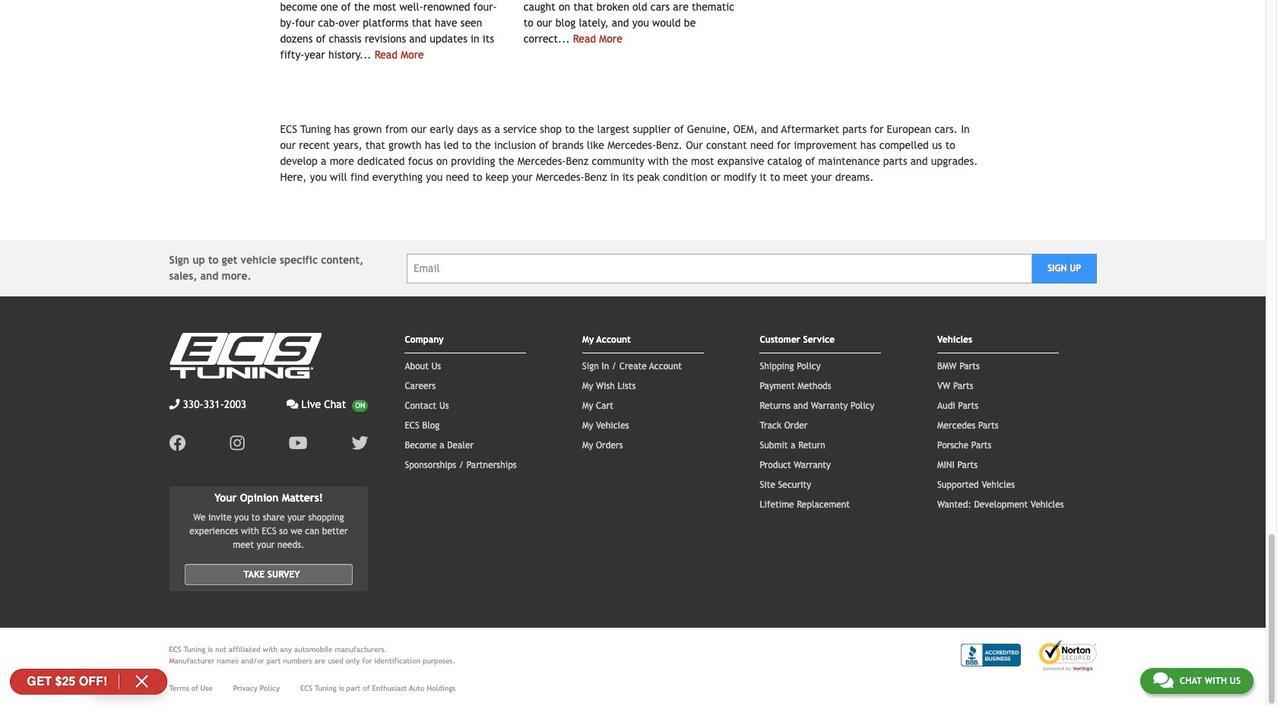 Task type: locate. For each thing, give the bounding box(es) containing it.
ecs tuning image
[[169, 333, 321, 379]]

phone image
[[169, 399, 180, 410]]

Email email field
[[407, 254, 1032, 284]]

comments image
[[286, 399, 298, 410]]

facebook logo image
[[169, 435, 186, 452]]

twitter logo image
[[352, 435, 368, 452]]

comments image
[[1153, 671, 1174, 690]]



Task type: describe. For each thing, give the bounding box(es) containing it.
instagram logo image
[[230, 435, 245, 452]]

youtube logo image
[[289, 435, 308, 452]]



Task type: vqa. For each thing, say whether or not it's contained in the screenshot.
the topmost the from
no



